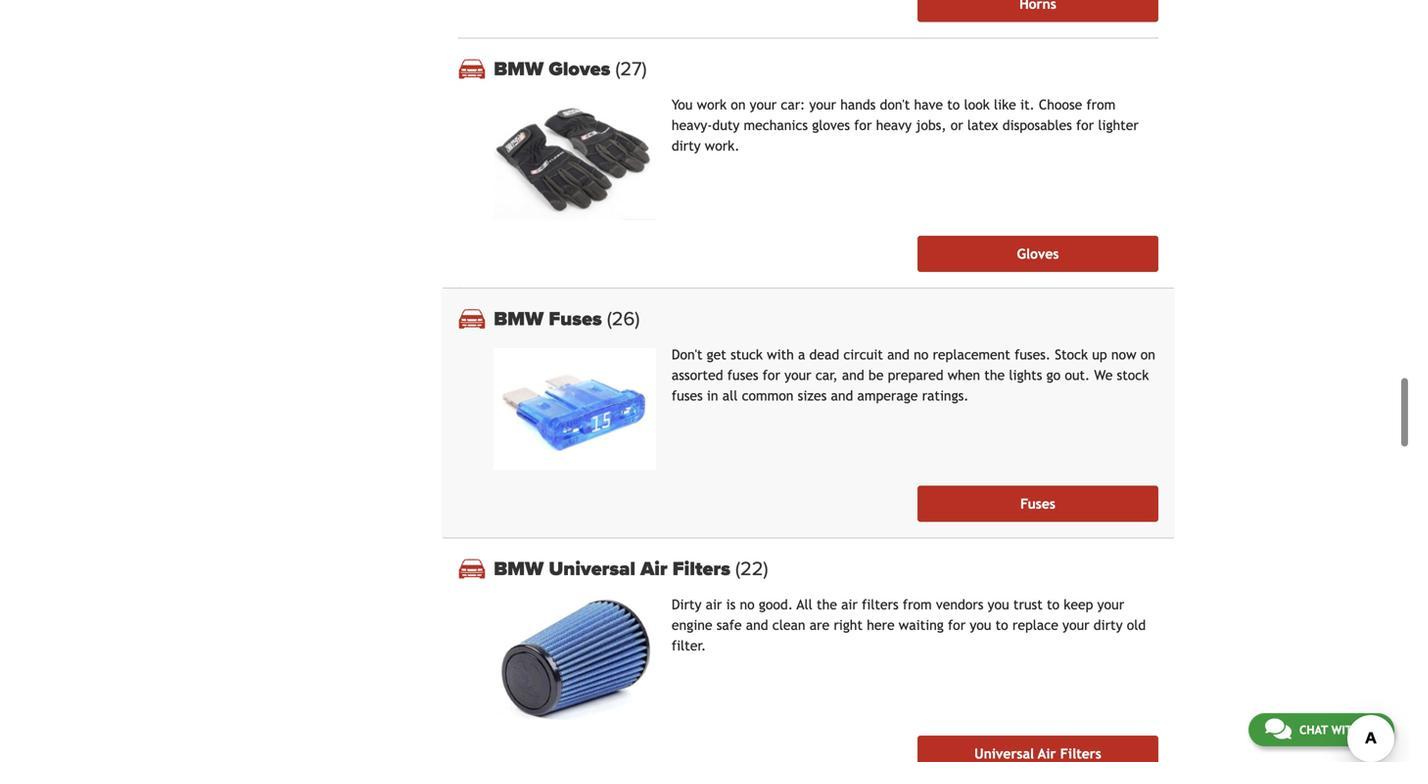 Task type: vqa. For each thing, say whether or not it's contained in the screenshot.
the when
yes



Task type: locate. For each thing, give the bounding box(es) containing it.
look
[[964, 97, 990, 113]]

bmw                                                                                    gloves
[[494, 57, 615, 81]]

1 vertical spatial fuses
[[1021, 497, 1056, 512]]

dirty
[[672, 597, 702, 613]]

1 horizontal spatial air
[[1038, 747, 1056, 762]]

it.
[[1021, 97, 1035, 113]]

to left replace
[[996, 618, 1008, 634]]

0 horizontal spatial with
[[767, 347, 794, 363]]

0 vertical spatial with
[[767, 347, 794, 363]]

1 vertical spatial from
[[903, 597, 932, 613]]

gloves thumbnail image image
[[494, 98, 656, 220]]

dirty left old
[[1094, 618, 1123, 634]]

to inside you work on your car: your hands don't have to look like it. choose from heavy-duty mechanics gloves for heavy jobs, or latex disposables for lighter dirty work.
[[947, 97, 960, 113]]

universal air filters
[[975, 747, 1102, 762]]

1 vertical spatial with
[[1332, 724, 1360, 737]]

to up or
[[947, 97, 960, 113]]

us
[[1364, 724, 1378, 737]]

right
[[834, 618, 863, 634]]

now
[[1112, 347, 1137, 363]]

dirty down heavy-
[[672, 138, 701, 154]]

bmw for bmw                                                                                    universal air filters
[[494, 558, 544, 581]]

lights
[[1009, 368, 1042, 383]]

all
[[723, 388, 738, 404]]

to
[[947, 97, 960, 113], [1047, 597, 1060, 613], [996, 618, 1008, 634]]

get
[[707, 347, 727, 363]]

0 horizontal spatial dirty
[[672, 138, 701, 154]]

universal air filters link
[[918, 736, 1159, 763]]

filters
[[673, 558, 731, 581], [1060, 747, 1102, 762]]

2 bmw from the top
[[494, 308, 544, 331]]

gloves
[[549, 57, 610, 81], [1017, 246, 1059, 262]]

1 vertical spatial on
[[1141, 347, 1156, 363]]

0 horizontal spatial on
[[731, 97, 746, 113]]

1 horizontal spatial the
[[985, 368, 1005, 383]]

2 horizontal spatial to
[[1047, 597, 1060, 613]]

0 vertical spatial to
[[947, 97, 960, 113]]

1 vertical spatial air
[[1038, 747, 1056, 762]]

lighter
[[1098, 118, 1139, 133]]

1 bmw from the top
[[494, 57, 544, 81]]

0 vertical spatial gloves
[[549, 57, 610, 81]]

bmw                                                                                    universal air filters
[[494, 558, 736, 581]]

you left the trust
[[988, 597, 1009, 613]]

1 vertical spatial dirty
[[1094, 618, 1123, 634]]

no right is
[[740, 597, 755, 613]]

your up mechanics
[[750, 97, 777, 113]]

sizes
[[798, 388, 827, 404]]

from
[[1087, 97, 1116, 113], [903, 597, 932, 613]]

jobs,
[[916, 118, 947, 133]]

up
[[1092, 347, 1107, 363]]

0 horizontal spatial fuses
[[672, 388, 703, 404]]

1 horizontal spatial dirty
[[1094, 618, 1123, 634]]

0 vertical spatial no
[[914, 347, 929, 363]]

don't
[[672, 347, 703, 363]]

on up duty
[[731, 97, 746, 113]]

no up prepared
[[914, 347, 929, 363]]

gloves
[[812, 118, 850, 133]]

fuses down assorted
[[672, 388, 703, 404]]

1 air from the left
[[706, 597, 722, 613]]

0 horizontal spatial air
[[641, 558, 668, 581]]

for inside don't get stuck with a dead circuit and no replacement fuses. stock up now on assorted fuses for your car, and be prepared when the lights go out. we stock fuses in all common sizes and amperage ratings.
[[763, 368, 780, 383]]

0 vertical spatial from
[[1087, 97, 1116, 113]]

0 vertical spatial on
[[731, 97, 746, 113]]

replace
[[1013, 618, 1059, 634]]

no inside the dirty air is no good. all the air filters from vendors you trust to keep your engine safe and clean are right here waiting for you to replace your dirty old filter.
[[740, 597, 755, 613]]

your
[[750, 97, 777, 113], [809, 97, 836, 113], [785, 368, 812, 383], [1098, 597, 1124, 613], [1063, 618, 1090, 634]]

on right now
[[1141, 347, 1156, 363]]

and
[[887, 347, 910, 363], [842, 368, 865, 383], [831, 388, 853, 404], [746, 618, 768, 634]]

on inside don't get stuck with a dead circuit and no replacement fuses. stock up now on assorted fuses for your car, and be prepared when the lights go out. we stock fuses in all common sizes and amperage ratings.
[[1141, 347, 1156, 363]]

0 horizontal spatial no
[[740, 597, 755, 613]]

2 vertical spatial bmw
[[494, 558, 544, 581]]

0 vertical spatial you
[[988, 597, 1009, 613]]

0 horizontal spatial air
[[706, 597, 722, 613]]

1 horizontal spatial gloves
[[1017, 246, 1059, 262]]

1 vertical spatial the
[[817, 597, 837, 613]]

you
[[988, 597, 1009, 613], [970, 618, 992, 634]]

safe
[[717, 618, 742, 634]]

you down the vendors
[[970, 618, 992, 634]]

air up right
[[841, 597, 858, 613]]

air
[[706, 597, 722, 613], [841, 597, 858, 613]]

from inside the dirty air is no good. all the air filters from vendors you trust to keep your engine safe and clean are right here waiting for you to replace your dirty old filter.
[[903, 597, 932, 613]]

0 vertical spatial fuses
[[727, 368, 759, 383]]

don't get stuck with a dead circuit and no replacement fuses. stock up now on assorted fuses for your car, and be prepared when the lights go out. we stock fuses in all common sizes and amperage ratings.
[[672, 347, 1156, 404]]

like
[[994, 97, 1016, 113]]

replacement
[[933, 347, 1011, 363]]

dead
[[810, 347, 839, 363]]

when
[[948, 368, 980, 383]]

good.
[[759, 597, 793, 613]]

and inside the dirty air is no good. all the air filters from vendors you trust to keep your engine safe and clean are right here waiting for you to replace your dirty old filter.
[[746, 618, 768, 634]]

vendors
[[936, 597, 984, 613]]

filter.
[[672, 639, 706, 654]]

with
[[767, 347, 794, 363], [1332, 724, 1360, 737]]

bmw for bmw                                                                                    gloves
[[494, 57, 544, 81]]

1 horizontal spatial universal
[[975, 747, 1034, 762]]

0 vertical spatial air
[[641, 558, 668, 581]]

fuses
[[549, 308, 602, 331], [1021, 497, 1056, 512]]

in
[[707, 388, 718, 404]]

1 horizontal spatial on
[[1141, 347, 1156, 363]]

stock
[[1055, 347, 1088, 363]]

chat with us link
[[1249, 714, 1395, 747]]

1 horizontal spatial filters
[[1060, 747, 1102, 762]]

your down "a" at right
[[785, 368, 812, 383]]

you work on your car: your hands don't have to look like it. choose from heavy-duty mechanics gloves for heavy jobs, or latex disposables for lighter dirty work.
[[672, 97, 1139, 154]]

disposables
[[1003, 118, 1072, 133]]

from up lighter
[[1087, 97, 1116, 113]]

on
[[731, 97, 746, 113], [1141, 347, 1156, 363]]

go
[[1047, 368, 1061, 383]]

a
[[798, 347, 805, 363]]

no
[[914, 347, 929, 363], [740, 597, 755, 613]]

3 bmw from the top
[[494, 558, 544, 581]]

1 horizontal spatial to
[[996, 618, 1008, 634]]

1 vertical spatial no
[[740, 597, 755, 613]]

air left is
[[706, 597, 722, 613]]

0 horizontal spatial fuses
[[549, 308, 602, 331]]

car:
[[781, 97, 805, 113]]

1 vertical spatial fuses
[[672, 388, 703, 404]]

1 horizontal spatial no
[[914, 347, 929, 363]]

bmw                                                                                    universal air filters link
[[494, 558, 1159, 581]]

the right when
[[985, 368, 1005, 383]]

0 vertical spatial universal
[[549, 558, 636, 581]]

fuses.
[[1015, 347, 1051, 363]]

0 horizontal spatial from
[[903, 597, 932, 613]]

for up common
[[763, 368, 780, 383]]

for
[[854, 118, 872, 133], [1076, 118, 1094, 133], [763, 368, 780, 383], [948, 618, 966, 634]]

work
[[697, 97, 727, 113]]

ratings.
[[922, 388, 969, 404]]

1 horizontal spatial from
[[1087, 97, 1116, 113]]

1 vertical spatial bmw
[[494, 308, 544, 331]]

with left "a" at right
[[767, 347, 794, 363]]

dirty
[[672, 138, 701, 154], [1094, 618, 1123, 634]]

1 horizontal spatial with
[[1332, 724, 1360, 737]]

1 vertical spatial universal
[[975, 747, 1034, 762]]

0 horizontal spatial to
[[947, 97, 960, 113]]

1 vertical spatial to
[[1047, 597, 1060, 613]]

from up 'waiting'
[[903, 597, 932, 613]]

1 horizontal spatial fuses
[[727, 368, 759, 383]]

0 vertical spatial filters
[[673, 558, 731, 581]]

and down good.
[[746, 618, 768, 634]]

with left us
[[1332, 724, 1360, 737]]

1 vertical spatial filters
[[1060, 747, 1102, 762]]

universal air filters thumbnail image image
[[494, 599, 656, 721]]

on inside you work on your car: your hands don't have to look like it. choose from heavy-duty mechanics gloves for heavy jobs, or latex disposables for lighter dirty work.
[[731, 97, 746, 113]]

your down keep
[[1063, 618, 1090, 634]]

fuses link
[[918, 486, 1159, 522]]

air
[[641, 558, 668, 581], [1038, 747, 1056, 762]]

0 vertical spatial the
[[985, 368, 1005, 383]]

and up prepared
[[887, 347, 910, 363]]

air inside universal air filters link
[[1038, 747, 1056, 762]]

heavy-
[[672, 118, 712, 133]]

1 horizontal spatial air
[[841, 597, 858, 613]]

duty
[[712, 118, 740, 133]]

have
[[914, 97, 943, 113]]

0 horizontal spatial gloves
[[549, 57, 610, 81]]

0 horizontal spatial the
[[817, 597, 837, 613]]

bmw                                                                                    fuses
[[494, 308, 607, 331]]

with inside chat with us link
[[1332, 724, 1360, 737]]

stuck
[[731, 347, 763, 363]]

for down the vendors
[[948, 618, 966, 634]]

fuses
[[727, 368, 759, 383], [672, 388, 703, 404]]

the up are
[[817, 597, 837, 613]]

bmw
[[494, 57, 544, 81], [494, 308, 544, 331], [494, 558, 544, 581]]

fuses down stuck
[[727, 368, 759, 383]]

0 vertical spatial dirty
[[672, 138, 701, 154]]

0 vertical spatial fuses
[[549, 308, 602, 331]]

the
[[985, 368, 1005, 383], [817, 597, 837, 613]]

universal
[[549, 558, 636, 581], [975, 747, 1034, 762]]

0 vertical spatial bmw
[[494, 57, 544, 81]]

to right the trust
[[1047, 597, 1060, 613]]



Task type: describe. For each thing, give the bounding box(es) containing it.
comments image
[[1265, 718, 1292, 741]]

gloves link
[[918, 236, 1159, 272]]

from inside you work on your car: your hands don't have to look like it. choose from heavy-duty mechanics gloves for heavy jobs, or latex disposables for lighter dirty work.
[[1087, 97, 1116, 113]]

trust
[[1014, 597, 1043, 613]]

bmw for bmw                                                                                    fuses
[[494, 308, 544, 331]]

for down hands
[[854, 118, 872, 133]]

engine
[[672, 618, 712, 634]]

0 horizontal spatial universal
[[549, 558, 636, 581]]

fuses thumbnail image image
[[494, 349, 656, 471]]

waiting
[[899, 618, 944, 634]]

for down the choose
[[1076, 118, 1094, 133]]

2 vertical spatial to
[[996, 618, 1008, 634]]

prepared
[[888, 368, 944, 383]]

1 vertical spatial gloves
[[1017, 246, 1059, 262]]

work.
[[705, 138, 740, 154]]

latex
[[968, 118, 999, 133]]

amperage
[[857, 388, 918, 404]]

is
[[726, 597, 736, 613]]

bmw                                                                                    gloves link
[[494, 57, 1159, 81]]

1 vertical spatial you
[[970, 618, 992, 634]]

chat with us
[[1300, 724, 1378, 737]]

keep
[[1064, 597, 1093, 613]]

bmw                                                                                    fuses link
[[494, 308, 1159, 331]]

common
[[742, 388, 794, 404]]

chat
[[1300, 724, 1328, 737]]

old
[[1127, 618, 1146, 634]]

choose
[[1039, 97, 1082, 113]]

are
[[810, 618, 830, 634]]

dirty inside you work on your car: your hands don't have to look like it. choose from heavy-duty mechanics gloves for heavy jobs, or latex disposables for lighter dirty work.
[[672, 138, 701, 154]]

dirty inside the dirty air is no good. all the air filters from vendors you trust to keep your engine safe and clean are right here waiting for you to replace your dirty old filter.
[[1094, 618, 1123, 634]]

the inside don't get stuck with a dead circuit and no replacement fuses. stock up now on assorted fuses for your car, and be prepared when the lights go out. we stock fuses in all common sizes and amperage ratings.
[[985, 368, 1005, 383]]

your inside don't get stuck with a dead circuit and no replacement fuses. stock up now on assorted fuses for your car, and be prepared when the lights go out. we stock fuses in all common sizes and amperage ratings.
[[785, 368, 812, 383]]

here
[[867, 618, 895, 634]]

don't
[[880, 97, 910, 113]]

assorted
[[672, 368, 723, 383]]

dirty air is no good. all the air filters from vendors you trust to keep your engine safe and clean are right here waiting for you to replace your dirty old filter.
[[672, 597, 1146, 654]]

hands
[[841, 97, 876, 113]]

0 horizontal spatial filters
[[673, 558, 731, 581]]

your up gloves
[[809, 97, 836, 113]]

1 horizontal spatial fuses
[[1021, 497, 1056, 512]]

car,
[[816, 368, 838, 383]]

heavy
[[876, 118, 912, 133]]

we
[[1094, 368, 1113, 383]]

be
[[869, 368, 884, 383]]

or
[[951, 118, 963, 133]]

for inside the dirty air is no good. all the air filters from vendors you trust to keep your engine safe and clean are right here waiting for you to replace your dirty old filter.
[[948, 618, 966, 634]]

with inside don't get stuck with a dead circuit and no replacement fuses. stock up now on assorted fuses for your car, and be prepared when the lights go out. we stock fuses in all common sizes and amperage ratings.
[[767, 347, 794, 363]]

2 air from the left
[[841, 597, 858, 613]]

out.
[[1065, 368, 1090, 383]]

filters
[[862, 597, 899, 613]]

all
[[797, 597, 813, 613]]

mechanics
[[744, 118, 808, 133]]

no inside don't get stuck with a dead circuit and no replacement fuses. stock up now on assorted fuses for your car, and be prepared when the lights go out. we stock fuses in all common sizes and amperage ratings.
[[914, 347, 929, 363]]

your right keep
[[1098, 597, 1124, 613]]

the inside the dirty air is no good. all the air filters from vendors you trust to keep your engine safe and clean are right here waiting for you to replace your dirty old filter.
[[817, 597, 837, 613]]

and left be
[[842, 368, 865, 383]]

stock
[[1117, 368, 1149, 383]]

and down the car,
[[831, 388, 853, 404]]

clean
[[773, 618, 806, 634]]

circuit
[[844, 347, 883, 363]]

you
[[672, 97, 693, 113]]



